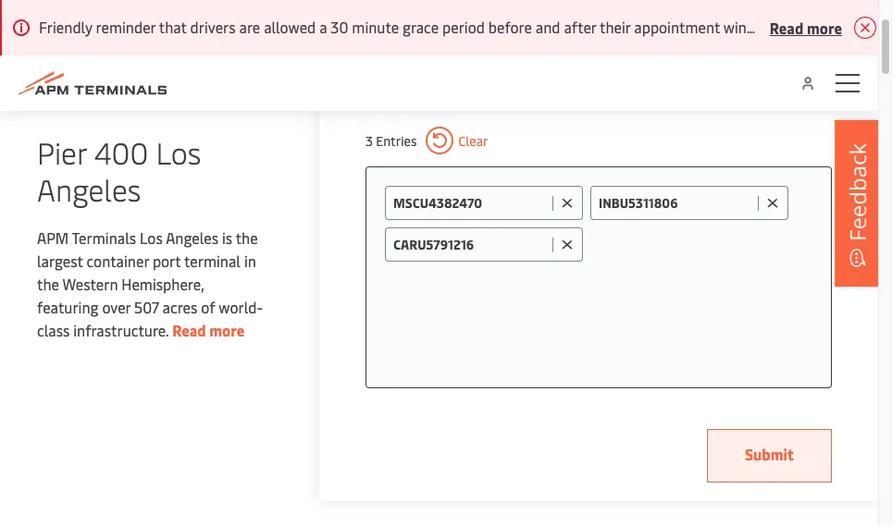 Task type: locate. For each thing, give the bounding box(es) containing it.
are
[[398, 63, 419, 83]]

0 vertical spatial read more
[[770, 17, 843, 37]]

0 horizontal spatial read
[[172, 320, 206, 341]]

400
[[94, 132, 148, 172]]

ids
[[621, 40, 641, 60]]

the
[[236, 228, 258, 248], [37, 274, 59, 294]]

0 vertical spatial los
[[156, 132, 201, 172]]

1 horizontal spatial more
[[807, 17, 843, 37]]

1 horizontal spatial read
[[770, 17, 804, 37]]

0 vertical spatial of
[[559, 40, 573, 60]]

angeles up terminal
[[166, 228, 219, 248]]

0 vertical spatial angeles
[[37, 169, 141, 209]]

1 horizontal spatial the
[[236, 228, 258, 248]]

more inside 'button'
[[807, 17, 843, 37]]

angeles for terminals
[[166, 228, 219, 248]]

more for read more 'button'
[[807, 17, 843, 37]]

1 vertical spatial angeles
[[166, 228, 219, 248]]

angeles inside pier 400 los angeles
[[37, 169, 141, 209]]

0 horizontal spatial of
[[201, 297, 215, 318]]

0 vertical spatial read
[[770, 17, 804, 37]]

more
[[807, 17, 843, 37], [209, 320, 245, 341]]

featuring
[[37, 297, 99, 318]]

angeles for 400
[[37, 169, 141, 209]]

of
[[559, 40, 573, 60], [201, 297, 215, 318]]

los inside apm terminals los angeles is the largest container port terminal in the western hemisphere, featuring over 507 acres of world- class infrastructure.
[[140, 228, 163, 248]]

submit button
[[707, 430, 832, 483]]

1 vertical spatial read
[[172, 320, 206, 341]]

container inside please enter container or bill of lading ids (maximum 50 entries). the tags are re-editable.
[[451, 40, 514, 60]]

read more button
[[770, 16, 843, 39]]

Entered ID text field
[[393, 194, 548, 212], [599, 194, 754, 212], [393, 236, 548, 254]]

of up read more link
[[201, 297, 215, 318]]

0 horizontal spatial read more
[[172, 320, 245, 341]]

1 vertical spatial los
[[140, 228, 163, 248]]

pier 400 los angeles
[[37, 132, 201, 209]]

read for read more link
[[172, 320, 206, 341]]

more up the at right
[[807, 17, 843, 37]]

1 horizontal spatial of
[[559, 40, 573, 60]]

feedback button
[[835, 120, 881, 287]]

container
[[451, 40, 514, 60], [87, 251, 149, 271]]

entries
[[376, 132, 417, 150]]

0 vertical spatial container
[[451, 40, 514, 60]]

bill
[[535, 40, 555, 60]]

lading
[[576, 40, 617, 60]]

more down world-
[[209, 320, 245, 341]]

please
[[366, 40, 409, 60]]

re-
[[423, 63, 442, 83]]

0 horizontal spatial angeles
[[37, 169, 141, 209]]

angeles
[[37, 169, 141, 209], [166, 228, 219, 248]]

0 vertical spatial more
[[807, 17, 843, 37]]

of right the bill
[[559, 40, 573, 60]]

the right is
[[236, 228, 258, 248]]

container up editable.
[[451, 40, 514, 60]]

read more
[[770, 17, 843, 37], [172, 320, 245, 341]]

apm terminals los angeles is the largest container port terminal in the western hemisphere, featuring over 507 acres of world- class infrastructure.
[[37, 228, 263, 341]]

1 vertical spatial container
[[87, 251, 149, 271]]

1 horizontal spatial read more
[[770, 17, 843, 37]]

or
[[517, 40, 531, 60]]

read down acres
[[172, 320, 206, 341]]

0 horizontal spatial the
[[37, 274, 59, 294]]

los up port
[[140, 228, 163, 248]]

los right 400
[[156, 132, 201, 172]]

0 vertical spatial the
[[236, 228, 258, 248]]

read more down acres
[[172, 320, 245, 341]]

container down 'terminals'
[[87, 251, 149, 271]]

clear button
[[426, 127, 488, 155]]

angeles inside apm terminals los angeles is the largest container port terminal in the western hemisphere, featuring over 507 acres of world- class infrastructure.
[[166, 228, 219, 248]]

over
[[102, 297, 131, 318]]

of inside apm terminals los angeles is the largest container port terminal in the western hemisphere, featuring over 507 acres of world- class infrastructure.
[[201, 297, 215, 318]]

read for read more 'button'
[[770, 17, 804, 37]]

1 vertical spatial read more
[[172, 320, 245, 341]]

of inside please enter container or bill of lading ids (maximum 50 entries). the tags are re-editable.
[[559, 40, 573, 60]]

the down the largest
[[37, 274, 59, 294]]

read more up the at right
[[770, 17, 843, 37]]

read up entries).
[[770, 17, 804, 37]]

read more for read more 'button'
[[770, 17, 843, 37]]

angeles up 'terminals'
[[37, 169, 141, 209]]

1 vertical spatial more
[[209, 320, 245, 341]]

1 horizontal spatial container
[[451, 40, 514, 60]]

1 horizontal spatial angeles
[[166, 228, 219, 248]]

los inside pier 400 los angeles
[[156, 132, 201, 172]]

0 horizontal spatial more
[[209, 320, 245, 341]]

read inside read more 'button'
[[770, 17, 804, 37]]

507
[[134, 297, 159, 318]]

1 vertical spatial of
[[201, 297, 215, 318]]

port
[[153, 251, 181, 271]]

hemisphere,
[[122, 274, 204, 294]]

the
[[798, 40, 822, 60]]

0 horizontal spatial container
[[87, 251, 149, 271]]

los
[[156, 132, 201, 172], [140, 228, 163, 248]]

entries).
[[741, 40, 794, 60]]

read
[[770, 17, 804, 37], [172, 320, 206, 341]]



Task type: describe. For each thing, give the bounding box(es) containing it.
read more for read more link
[[172, 320, 245, 341]]

is
[[222, 228, 233, 248]]

infrastructure.
[[73, 320, 169, 341]]

terminals
[[72, 228, 136, 248]]

world-
[[219, 297, 263, 318]]

largest
[[37, 251, 83, 271]]

terminal
[[184, 251, 241, 271]]

tags
[[366, 63, 394, 83]]

in
[[244, 251, 256, 271]]

3
[[366, 132, 373, 150]]

please enter container or bill of lading ids (maximum 50 entries). the tags are re-editable.
[[366, 40, 822, 83]]

los for terminals
[[140, 228, 163, 248]]

la secondary image
[[0, 284, 292, 527]]

apm
[[37, 228, 69, 248]]

los for 400
[[156, 132, 201, 172]]

clear
[[459, 132, 488, 150]]

Type or paste your IDs here text field
[[591, 228, 813, 261]]

editable.
[[442, 63, 499, 83]]

feedback
[[843, 143, 873, 241]]

pier
[[37, 132, 87, 172]]

read more link
[[172, 320, 245, 341]]

3 entries
[[366, 132, 417, 150]]

close alert image
[[854, 17, 876, 39]]

enter
[[413, 40, 448, 60]]

container inside apm terminals los angeles is the largest container port terminal in the western hemisphere, featuring over 507 acres of world- class infrastructure.
[[87, 251, 149, 271]]

50
[[719, 40, 737, 60]]

(maximum
[[645, 40, 716, 60]]

submit
[[745, 444, 794, 465]]

more for read more link
[[209, 320, 245, 341]]

class
[[37, 320, 70, 341]]

1 vertical spatial the
[[37, 274, 59, 294]]

western
[[63, 274, 118, 294]]

acres
[[163, 297, 198, 318]]



Task type: vqa. For each thing, say whether or not it's contained in the screenshot.
"READ MORE" corresponding to Read more button
yes



